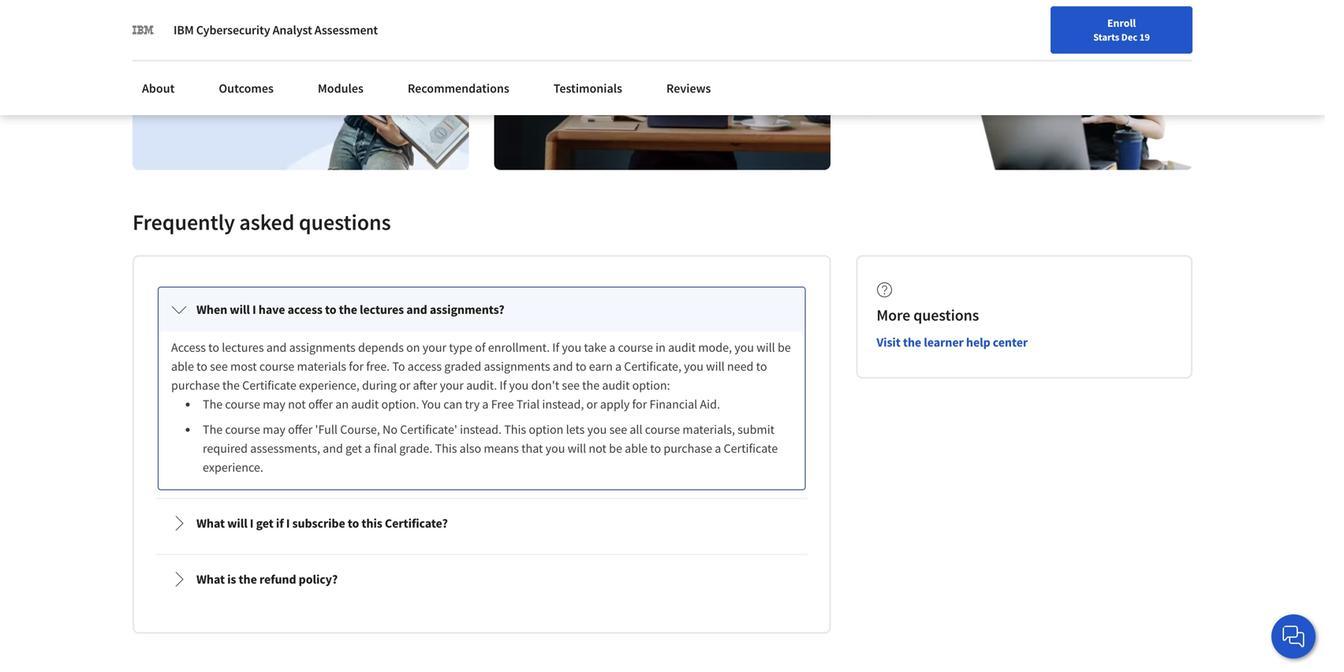 Task type: describe. For each thing, give the bounding box(es) containing it.
english
[[1023, 18, 1061, 34]]

chat with us image
[[1282, 624, 1307, 649]]

0 vertical spatial offer
[[308, 396, 333, 412]]

if
[[276, 516, 284, 531]]

need
[[728, 359, 754, 374]]

cybersecurity
[[196, 22, 270, 38]]

no
[[383, 422, 398, 437]]

0 vertical spatial your
[[423, 340, 447, 355]]

after
[[413, 377, 437, 393]]

0 vertical spatial not
[[288, 396, 306, 412]]

assignments?
[[430, 302, 505, 318]]

you down mode,
[[684, 359, 704, 374]]

show notifications image
[[1113, 20, 1132, 39]]

audit.
[[466, 377, 497, 393]]

what for what will i get if i subscribe to this certificate?
[[196, 516, 225, 531]]

access inside dropdown button
[[288, 302, 323, 318]]

means
[[484, 441, 519, 456]]

earn
[[589, 359, 613, 374]]

about link
[[133, 71, 184, 106]]

access to lectures and assignments depends on your type of enrollment. if you take a course in audit mode, you will be able to see most course materials for free. to access graded assignments and to earn a certificate, you will need to purchase the certificate experience, during or after your audit. if you don't see the audit option:
[[171, 340, 794, 393]]

modules
[[318, 80, 364, 96]]

when will i have access to the lectures and assignments?
[[196, 302, 505, 318]]

the course may offer 'full course, no certificate' instead. this option lets you see all course materials, submit required assessments, and get a final grade. this also means that you will not be able to purchase a certificate experience.
[[203, 422, 781, 475]]

outcomes
[[219, 80, 274, 96]]

purchase inside the course may offer 'full course, no certificate' instead. this option lets you see all course materials, submit required assessments, and get a final grade. this also means that you will not be able to purchase a certificate experience.
[[664, 441, 713, 456]]

will inside the course may offer 'full course, no certificate' instead. this option lets you see all course materials, submit required assessments, and get a final grade. this also means that you will not be able to purchase a certificate experience.
[[568, 441, 587, 456]]

all
[[630, 422, 643, 437]]

0 vertical spatial assignments
[[289, 340, 356, 355]]

the course may not offer an audit option. you can try a free trial instead, or apply for financial aid.
[[203, 396, 720, 412]]

'full
[[315, 422, 338, 437]]

0 vertical spatial if
[[553, 340, 560, 355]]

graded
[[445, 359, 482, 374]]

a right try
[[483, 396, 489, 412]]

grade.
[[400, 441, 433, 456]]

and down have
[[267, 340, 287, 355]]

access
[[171, 340, 206, 355]]

the for the course may offer 'full course, no certificate' instead. this option lets you see all course materials, submit required assessments, and get a final grade. this also means that you will not be able to purchase a certificate experience.
[[203, 422, 223, 437]]

to right need
[[757, 359, 767, 374]]

able inside the course may offer 'full course, no certificate' instead. this option lets you see all course materials, submit required assessments, and get a final grade. this also means that you will not be able to purchase a certificate experience.
[[625, 441, 648, 456]]

offer inside the course may offer 'full course, no certificate' instead. this option lets you see all course materials, submit required assessments, and get a final grade. this also means that you will not be able to purchase a certificate experience.
[[288, 422, 313, 437]]

be inside access to lectures and assignments depends on your type of enrollment. if you take a course in audit mode, you will be able to see most course materials for free. to access graded assignments and to earn a certificate, you will need to purchase the certificate experience, during or after your audit. if you don't see the audit option:
[[778, 340, 791, 355]]

ibm cybersecurity analyst assessment
[[174, 22, 378, 38]]

starts
[[1094, 31, 1120, 43]]

the down most
[[222, 377, 240, 393]]

don't
[[531, 377, 560, 393]]

i right if
[[286, 516, 290, 531]]

will right 'when'
[[230, 302, 250, 318]]

1 vertical spatial assignments
[[484, 359, 551, 374]]

dec
[[1122, 31, 1138, 43]]

opens in a new tab image
[[569, 630, 581, 643]]

and inside the course may offer 'full course, no certificate' instead. this option lets you see all course materials, submit required assessments, and get a final grade. this also means that you will not be able to purchase a certificate experience.
[[323, 441, 343, 456]]

1 horizontal spatial or
[[587, 396, 598, 412]]

what is the refund policy? button
[[159, 557, 805, 602]]

try
[[465, 396, 480, 412]]

you up need
[[735, 340, 754, 355]]

enroll starts dec 19
[[1094, 16, 1150, 43]]

2 vertical spatial audit
[[351, 396, 379, 412]]

will down mode,
[[706, 359, 725, 374]]

the inside dropdown button
[[339, 302, 357, 318]]

mode,
[[699, 340, 732, 355]]

option
[[529, 422, 564, 437]]

policy?
[[299, 572, 338, 587]]

certificate inside access to lectures and assignments depends on your type of enrollment. if you take a course in audit mode, you will be able to see most course materials for free. to access graded assignments and to earn a certificate, you will need to purchase the certificate experience, during or after your audit. if you don't see the audit option:
[[242, 377, 297, 393]]

help
[[967, 334, 991, 350]]

what will i get if i subscribe to this certificate?
[[196, 516, 448, 531]]

modules link
[[308, 71, 373, 106]]

what is the refund policy?
[[196, 572, 338, 587]]

about
[[142, 80, 175, 96]]

0 horizontal spatial questions
[[299, 208, 391, 236]]

get inside the course may offer 'full course, no certificate' instead. this option lets you see all course materials, submit required assessments, and get a final grade. this also means that you will not be able to purchase a certificate experience.
[[346, 441, 362, 456]]

most
[[230, 359, 257, 374]]

purchase inside access to lectures and assignments depends on your type of enrollment. if you take a course in audit mode, you will be able to see most course materials for free. to access graded assignments and to earn a certificate, you will need to purchase the certificate experience, during or after your audit. if you don't see the audit option:
[[171, 377, 220, 393]]

1 vertical spatial your
[[440, 377, 464, 393]]

aid.
[[700, 396, 720, 412]]

visit the learner help center link
[[877, 334, 1028, 350]]

or inside access to lectures and assignments depends on your type of enrollment. if you take a course in audit mode, you will be able to see most course materials for free. to access graded assignments and to earn a certificate, you will need to purchase the certificate experience, during or after your audit. if you don't see the audit option:
[[399, 377, 411, 393]]

enroll
[[1108, 16, 1137, 30]]

subscribe
[[292, 516, 345, 531]]

course up required
[[225, 422, 260, 437]]

option.
[[382, 396, 419, 412]]

what will i get if i subscribe to this certificate? button
[[159, 501, 805, 546]]

may for not
[[263, 396, 286, 412]]

lectures inside dropdown button
[[360, 302, 404, 318]]

that
[[522, 441, 543, 456]]

will right mode,
[[757, 340, 776, 355]]

visit the learner help center
[[877, 334, 1028, 350]]

the inside "dropdown button"
[[239, 572, 257, 587]]

certificate,
[[624, 359, 682, 374]]

materials,
[[683, 422, 735, 437]]

asked
[[239, 208, 295, 236]]

to down access
[[197, 359, 208, 374]]

certificate'
[[400, 422, 458, 437]]

experience,
[[299, 377, 360, 393]]

1 horizontal spatial this
[[504, 422, 526, 437]]

a right take
[[609, 340, 616, 355]]

certificate?
[[385, 516, 448, 531]]

the right visit
[[903, 334, 922, 350]]

a left final
[[365, 441, 371, 456]]

assessment
[[315, 22, 378, 38]]

you down option
[[546, 441, 565, 456]]

apply
[[600, 396, 630, 412]]

testimonials link
[[544, 71, 632, 106]]

have
[[259, 302, 285, 318]]

free.
[[366, 359, 390, 374]]

to inside when will i have access to the lectures and assignments? dropdown button
[[325, 302, 337, 318]]

frequently asked questions
[[133, 208, 391, 236]]

materials
[[297, 359, 347, 374]]

what for what is the refund policy?
[[196, 572, 225, 587]]



Task type: locate. For each thing, give the bounding box(es) containing it.
able down access
[[171, 359, 194, 374]]

0 vertical spatial questions
[[299, 208, 391, 236]]

1 horizontal spatial if
[[553, 340, 560, 355]]

the inside the course may offer 'full course, no certificate' instead. this option lets you see all course materials, submit required assessments, and get a final grade. this also means that you will not be able to purchase a certificate experience.
[[203, 422, 223, 437]]

certificate down submit
[[724, 441, 778, 456]]

to
[[392, 359, 405, 374]]

1 vertical spatial the
[[203, 422, 223, 437]]

the down earn
[[583, 377, 600, 393]]

in
[[656, 340, 666, 355]]

1 horizontal spatial assignments
[[484, 359, 551, 374]]

get left if
[[256, 516, 274, 531]]

course right all
[[645, 422, 680, 437]]

enrollment.
[[488, 340, 550, 355]]

19
[[1140, 31, 1150, 43]]

of
[[475, 340, 486, 355]]

1 what from the top
[[196, 516, 225, 531]]

1 vertical spatial be
[[609, 441, 623, 456]]

more
[[877, 305, 911, 325]]

0 horizontal spatial access
[[288, 302, 323, 318]]

1 horizontal spatial access
[[408, 359, 442, 374]]

the right is
[[239, 572, 257, 587]]

you
[[422, 396, 441, 412]]

you right lets
[[588, 422, 607, 437]]

take
[[584, 340, 607, 355]]

for left free. at the bottom left of page
[[349, 359, 364, 374]]

0 horizontal spatial get
[[256, 516, 274, 531]]

also
[[460, 441, 482, 456]]

and up don't
[[553, 359, 573, 374]]

free
[[491, 396, 514, 412]]

reviews link
[[657, 71, 721, 106]]

audit right an
[[351, 396, 379, 412]]

0 vertical spatial able
[[171, 359, 194, 374]]

1 vertical spatial if
[[500, 377, 507, 393]]

to
[[325, 302, 337, 318], [208, 340, 219, 355], [197, 359, 208, 374], [576, 359, 587, 374], [757, 359, 767, 374], [650, 441, 661, 456], [348, 516, 359, 531]]

the
[[203, 396, 223, 412], [203, 422, 223, 437]]

to inside what will i get if i subscribe to this certificate? dropdown button
[[348, 516, 359, 531]]

lets
[[566, 422, 585, 437]]

course left in
[[618, 340, 653, 355]]

1 horizontal spatial able
[[625, 441, 648, 456]]

2 vertical spatial see
[[610, 422, 627, 437]]

audit right in
[[668, 340, 696, 355]]

to right access
[[208, 340, 219, 355]]

this
[[362, 516, 383, 531]]

offer up the assessments,
[[288, 422, 313, 437]]

get down course,
[[346, 441, 362, 456]]

or left 'apply'
[[587, 396, 598, 412]]

option:
[[633, 377, 670, 393]]

what left is
[[196, 572, 225, 587]]

be inside the course may offer 'full course, no certificate' instead. this option lets you see all course materials, submit required assessments, and get a final grade. this also means that you will not be able to purchase a certificate experience.
[[609, 441, 623, 456]]

access right have
[[288, 302, 323, 318]]

1 vertical spatial what
[[196, 572, 225, 587]]

frequently
[[133, 208, 235, 236]]

type
[[449, 340, 473, 355]]

is
[[227, 572, 236, 587]]

1 vertical spatial able
[[625, 441, 648, 456]]

final
[[374, 441, 397, 456]]

None search field
[[225, 10, 604, 41]]

0 horizontal spatial able
[[171, 359, 194, 374]]

your right on
[[423, 340, 447, 355]]

certificate down most
[[242, 377, 297, 393]]

course right most
[[260, 359, 295, 374]]

0 vertical spatial this
[[504, 422, 526, 437]]

lectures up depends
[[360, 302, 404, 318]]

1 vertical spatial see
[[562, 377, 580, 393]]

0 horizontal spatial for
[[349, 359, 364, 374]]

assignments up materials
[[289, 340, 356, 355]]

lectures up most
[[222, 340, 264, 355]]

1 vertical spatial for
[[633, 396, 647, 412]]

questions up learner
[[914, 305, 980, 325]]

the for the course may not offer an audit option. you can try a free trial instead, or apply for financial aid.
[[203, 396, 223, 412]]

assessments,
[[250, 441, 320, 456]]

0 vertical spatial or
[[399, 377, 411, 393]]

a down materials,
[[715, 441, 722, 456]]

your
[[423, 340, 447, 355], [440, 377, 464, 393]]

i left if
[[250, 516, 254, 531]]

may for offer
[[263, 422, 286, 437]]

center
[[993, 334, 1028, 350]]

2 horizontal spatial audit
[[668, 340, 696, 355]]

purchase down access
[[171, 377, 220, 393]]

trial
[[517, 396, 540, 412]]

learner
[[924, 334, 964, 350]]

what inside what is the refund policy? "dropdown button"
[[196, 572, 225, 587]]

2 horizontal spatial see
[[610, 422, 627, 437]]

your up the can
[[440, 377, 464, 393]]

be down 'apply'
[[609, 441, 623, 456]]

ibm
[[174, 22, 194, 38]]

0 horizontal spatial or
[[399, 377, 411, 393]]

english button
[[995, 0, 1090, 51]]

1 vertical spatial not
[[589, 441, 607, 456]]

testimonials
[[554, 80, 623, 96]]

0 vertical spatial purchase
[[171, 377, 220, 393]]

1 vertical spatial purchase
[[664, 441, 713, 456]]

to up materials
[[325, 302, 337, 318]]

0 horizontal spatial if
[[500, 377, 507, 393]]

1 horizontal spatial see
[[562, 377, 580, 393]]

if up free
[[500, 377, 507, 393]]

2 what from the top
[[196, 572, 225, 587]]

will
[[230, 302, 250, 318], [757, 340, 776, 355], [706, 359, 725, 374], [568, 441, 587, 456], [227, 516, 248, 531]]

1 horizontal spatial purchase
[[664, 441, 713, 456]]

recommendations link
[[398, 71, 519, 106]]

an
[[336, 396, 349, 412]]

i for get
[[250, 516, 254, 531]]

submit
[[738, 422, 775, 437]]

1 horizontal spatial not
[[589, 441, 607, 456]]

i
[[252, 302, 256, 318], [250, 516, 254, 531], [286, 516, 290, 531]]

what
[[196, 516, 225, 531], [196, 572, 225, 587]]

ibm image
[[133, 19, 155, 41]]

what down experience.
[[196, 516, 225, 531]]

access up after
[[408, 359, 442, 374]]

for
[[349, 359, 364, 374], [633, 396, 647, 412]]

0 horizontal spatial see
[[210, 359, 228, 374]]

1 horizontal spatial audit
[[602, 377, 630, 393]]

for inside access to lectures and assignments depends on your type of enrollment. if you take a course in audit mode, you will be able to see most course materials for free. to access graded assignments and to earn a certificate, you will need to purchase the certificate experience, during or after your audit. if you don't see the audit option:
[[349, 359, 364, 374]]

see inside the course may offer 'full course, no certificate' instead. this option lets you see all course materials, submit required assessments, and get a final grade. this also means that you will not be able to purchase a certificate experience.
[[610, 422, 627, 437]]

offer
[[308, 396, 333, 412], [288, 422, 313, 437]]

0 vertical spatial access
[[288, 302, 323, 318]]

audit
[[668, 340, 696, 355], [602, 377, 630, 393], [351, 396, 379, 412]]

will down lets
[[568, 441, 587, 456]]

1 horizontal spatial lectures
[[360, 302, 404, 318]]

not inside the course may offer 'full course, no certificate' instead. this option lets you see all course materials, submit required assessments, and get a final grade. this also means that you will not be able to purchase a certificate experience.
[[589, 441, 607, 456]]

0 horizontal spatial certificate
[[242, 377, 297, 393]]

course down most
[[225, 396, 260, 412]]

to left this
[[348, 516, 359, 531]]

0 horizontal spatial lectures
[[222, 340, 264, 355]]

to inside the course may offer 'full course, no certificate' instead. this option lets you see all course materials, submit required assessments, and get a final grade. this also means that you will not be able to purchase a certificate experience.
[[650, 441, 661, 456]]

0 vertical spatial the
[[203, 396, 223, 412]]

will left if
[[227, 516, 248, 531]]

audit up 'apply'
[[602, 377, 630, 393]]

1 vertical spatial access
[[408, 359, 442, 374]]

for down option:
[[633, 396, 647, 412]]

assignments
[[289, 340, 356, 355], [484, 359, 551, 374]]

instead.
[[460, 422, 502, 437]]

get inside what will i get if i subscribe to this certificate? dropdown button
[[256, 516, 274, 531]]

visit
[[877, 334, 901, 350]]

this up means
[[504, 422, 526, 437]]

1 vertical spatial lectures
[[222, 340, 264, 355]]

0 vertical spatial lectures
[[360, 302, 404, 318]]

you up trial
[[509, 377, 529, 393]]

and
[[407, 302, 428, 318], [267, 340, 287, 355], [553, 359, 573, 374], [323, 441, 343, 456]]

to down financial
[[650, 441, 661, 456]]

1 horizontal spatial be
[[778, 340, 791, 355]]

and down 'full
[[323, 441, 343, 456]]

analyst
[[273, 22, 312, 38]]

and inside dropdown button
[[407, 302, 428, 318]]

1 vertical spatial questions
[[914, 305, 980, 325]]

0 horizontal spatial this
[[435, 441, 457, 456]]

0 vertical spatial certificate
[[242, 377, 297, 393]]

0 vertical spatial audit
[[668, 340, 696, 355]]

a right earn
[[616, 359, 622, 374]]

to left earn
[[576, 359, 587, 374]]

when will i have access to the lectures and assignments? button
[[159, 288, 805, 332]]

more questions
[[877, 305, 980, 325]]

not
[[288, 396, 306, 412], [589, 441, 607, 456]]

purchase down materials,
[[664, 441, 713, 456]]

instead,
[[542, 396, 584, 412]]

1 horizontal spatial questions
[[914, 305, 980, 325]]

see up instead,
[[562, 377, 580, 393]]

1 horizontal spatial get
[[346, 441, 362, 456]]

you left take
[[562, 340, 582, 355]]

and up on
[[407, 302, 428, 318]]

recommendations
[[408, 80, 510, 96]]

be right mode,
[[778, 340, 791, 355]]

assignments down the enrollment. on the left of the page
[[484, 359, 551, 374]]

i left have
[[252, 302, 256, 318]]

1 vertical spatial or
[[587, 396, 598, 412]]

0 horizontal spatial assignments
[[289, 340, 356, 355]]

lectures inside access to lectures and assignments depends on your type of enrollment. if you take a course in audit mode, you will be able to see most course materials for free. to access graded assignments and to earn a certificate, you will need to purchase the certificate experience, during or after your audit. if you don't see the audit option:
[[222, 340, 264, 355]]

see left all
[[610, 422, 627, 437]]

required
[[203, 441, 248, 456]]

questions
[[299, 208, 391, 236], [914, 305, 980, 325]]

when
[[196, 302, 227, 318]]

reviews
[[667, 80, 711, 96]]

access
[[288, 302, 323, 318], [408, 359, 442, 374]]

2 may from the top
[[263, 422, 286, 437]]

0 vertical spatial may
[[263, 396, 286, 412]]

0 vertical spatial be
[[778, 340, 791, 355]]

1 vertical spatial offer
[[288, 422, 313, 437]]

not down experience,
[[288, 396, 306, 412]]

able down all
[[625, 441, 648, 456]]

can
[[444, 396, 463, 412]]

certificate inside the course may offer 'full course, no certificate' instead. this option lets you see all course materials, submit required assessments, and get a final grade. this also means that you will not be able to purchase a certificate experience.
[[724, 441, 778, 456]]

or up the option.
[[399, 377, 411, 393]]

able inside access to lectures and assignments depends on your type of enrollment. if you take a course in audit mode, you will be able to see most course materials for free. to access graded assignments and to earn a certificate, you will need to purchase the certificate experience, during or after your audit. if you don't see the audit option:
[[171, 359, 194, 374]]

or
[[399, 377, 411, 393], [587, 396, 598, 412]]

course,
[[340, 422, 380, 437]]

this left also
[[435, 441, 457, 456]]

outcomes link
[[209, 71, 283, 106]]

see
[[210, 359, 228, 374], [562, 377, 580, 393], [610, 422, 627, 437]]

0 vertical spatial get
[[346, 441, 362, 456]]

1 horizontal spatial certificate
[[724, 441, 778, 456]]

offer down experience,
[[308, 396, 333, 412]]

certificate
[[242, 377, 297, 393], [724, 441, 778, 456]]

1 horizontal spatial for
[[633, 396, 647, 412]]

if
[[553, 340, 560, 355], [500, 377, 507, 393]]

0 horizontal spatial purchase
[[171, 377, 220, 393]]

course
[[618, 340, 653, 355], [260, 359, 295, 374], [225, 396, 260, 412], [225, 422, 260, 437], [645, 422, 680, 437]]

0 horizontal spatial not
[[288, 396, 306, 412]]

access inside access to lectures and assignments depends on your type of enrollment. if you take a course in audit mode, you will be able to see most course materials for free. to access graded assignments and to earn a certificate, you will need to purchase the certificate experience, during or after your audit. if you don't see the audit option:
[[408, 359, 442, 374]]

during
[[362, 377, 397, 393]]

0 horizontal spatial be
[[609, 441, 623, 456]]

1 vertical spatial may
[[263, 422, 286, 437]]

if right the enrollment. on the left of the page
[[553, 340, 560, 355]]

see left most
[[210, 359, 228, 374]]

1 may from the top
[[263, 396, 286, 412]]

1 vertical spatial this
[[435, 441, 457, 456]]

2 the from the top
[[203, 422, 223, 437]]

0 vertical spatial for
[[349, 359, 364, 374]]

0 horizontal spatial audit
[[351, 396, 379, 412]]

1 the from the top
[[203, 396, 223, 412]]

may inside the course may offer 'full course, no certificate' instead. this option lets you see all course materials, submit required assessments, and get a final grade. this also means that you will not be able to purchase a certificate experience.
[[263, 422, 286, 437]]

financial
[[650, 396, 698, 412]]

questions right asked
[[299, 208, 391, 236]]

collapsed list
[[153, 282, 811, 658]]

1 vertical spatial certificate
[[724, 441, 778, 456]]

1 vertical spatial get
[[256, 516, 274, 531]]

on
[[407, 340, 420, 355]]

what inside what will i get if i subscribe to this certificate? dropdown button
[[196, 516, 225, 531]]

not down 'apply'
[[589, 441, 607, 456]]

get
[[346, 441, 362, 456], [256, 516, 274, 531]]

0 vertical spatial what
[[196, 516, 225, 531]]

i for have
[[252, 302, 256, 318]]

the
[[339, 302, 357, 318], [903, 334, 922, 350], [222, 377, 240, 393], [583, 377, 600, 393], [239, 572, 257, 587]]

experience.
[[203, 460, 263, 475]]

0 vertical spatial see
[[210, 359, 228, 374]]

1 vertical spatial audit
[[602, 377, 630, 393]]

the up materials
[[339, 302, 357, 318]]

refund
[[260, 572, 296, 587]]



Task type: vqa. For each thing, say whether or not it's contained in the screenshot.
more questions
yes



